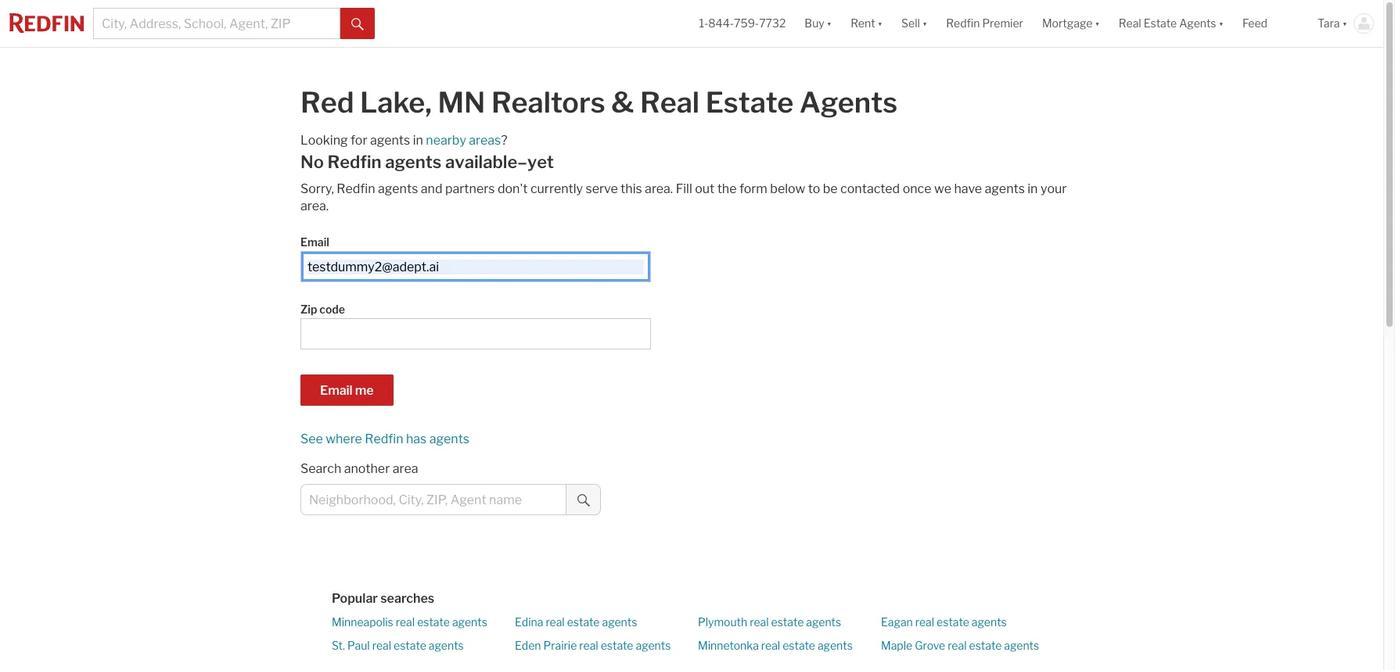 Task type: locate. For each thing, give the bounding box(es) containing it.
0 vertical spatial agents
[[1180, 17, 1217, 30]]

estate
[[417, 616, 450, 629], [567, 616, 600, 629], [772, 616, 804, 629], [937, 616, 970, 629], [394, 640, 427, 653], [601, 640, 634, 653], [783, 640, 816, 653], [970, 640, 1002, 653]]

real down edina real estate agents link
[[580, 640, 599, 653]]

contacted
[[841, 182, 901, 197]]

&
[[612, 85, 635, 120]]

for
[[351, 133, 368, 148]]

redfin inside button
[[947, 17, 981, 30]]

redfin right sorry, on the left
[[337, 182, 375, 197]]

0 vertical spatial email
[[301, 236, 329, 249]]

▾ left feed
[[1219, 17, 1224, 30]]

code
[[320, 303, 345, 316]]

real right &
[[640, 85, 700, 120]]

partners
[[445, 182, 495, 197]]

rent ▾ button
[[842, 0, 893, 47]]

real right mortgage ▾
[[1119, 17, 1142, 30]]

serve
[[586, 182, 618, 197]]

0 horizontal spatial agents
[[800, 85, 898, 120]]

redfin premier button
[[937, 0, 1033, 47]]

area. down sorry, on the left
[[301, 199, 329, 214]]

6 ▾ from the left
[[1343, 17, 1348, 30]]

estate
[[1144, 17, 1178, 30], [706, 85, 794, 120]]

st. paul real estate agents link
[[332, 640, 464, 653]]

?
[[501, 133, 508, 148]]

sell ▾
[[902, 17, 928, 30]]

sorry, redfin agents and partners don't currently serve this area. fill out the form below to be contacted once we have agents in your area.
[[301, 182, 1067, 214]]

mortgage ▾
[[1043, 17, 1101, 30]]

grove
[[915, 640, 946, 653]]

maple grove real estate agents link
[[882, 640, 1040, 653]]

prairie
[[544, 640, 577, 653]]

area.
[[645, 182, 673, 197], [301, 199, 329, 214]]

in
[[413, 133, 423, 148], [1028, 182, 1039, 197]]

maple
[[882, 640, 913, 653]]

2 ▾ from the left
[[878, 17, 883, 30]]

▾ right mortgage
[[1096, 17, 1101, 30]]

0 vertical spatial area.
[[645, 182, 673, 197]]

no redfin agents available–yet
[[301, 152, 554, 172]]

1-
[[699, 17, 709, 30]]

buy ▾ button
[[796, 0, 842, 47]]

rent
[[851, 17, 876, 30]]

real up the minnetonka real estate agents link
[[750, 616, 769, 629]]

sell ▾ button
[[893, 0, 937, 47]]

plymouth real estate agents link
[[698, 616, 842, 629]]

agents
[[1180, 17, 1217, 30], [800, 85, 898, 120]]

submit search image
[[577, 495, 590, 507]]

estate down edina real estate agents
[[601, 640, 634, 653]]

real down plymouth real estate agents 'link'
[[762, 640, 781, 653]]

red
[[301, 85, 354, 120]]

email me
[[320, 384, 374, 399]]

0 vertical spatial real
[[1119, 17, 1142, 30]]

▾ right the 'rent'
[[878, 17, 883, 30]]

1 vertical spatial email
[[320, 384, 353, 399]]

1 vertical spatial real
[[640, 85, 700, 120]]

email down sorry, on the left
[[301, 236, 329, 249]]

lake,
[[360, 85, 432, 120]]

email left me
[[320, 384, 353, 399]]

minneapolis
[[332, 616, 394, 629]]

st.
[[332, 640, 345, 653]]

real up grove
[[916, 616, 935, 629]]

in up no redfin agents available–yet
[[413, 133, 423, 148]]

▾ right sell
[[923, 17, 928, 30]]

and
[[421, 182, 443, 197]]

▾
[[827, 17, 832, 30], [878, 17, 883, 30], [923, 17, 928, 30], [1096, 17, 1101, 30], [1219, 17, 1224, 30], [1343, 17, 1348, 30]]

real right the 'paul'
[[372, 640, 392, 653]]

redfin inside sorry, redfin agents and partners don't currently serve this area. fill out the form below to be contacted once we have agents in your area.
[[337, 182, 375, 197]]

zip code. required field. element
[[301, 295, 644, 319]]

area. left fill
[[645, 182, 673, 197]]

rent ▾
[[851, 17, 883, 30]]

7732
[[760, 17, 786, 30]]

1 vertical spatial in
[[1028, 182, 1039, 197]]

estate up the minnetonka real estate agents link
[[772, 616, 804, 629]]

sorry,
[[301, 182, 334, 197]]

1 horizontal spatial real
[[1119, 17, 1142, 30]]

0 vertical spatial estate
[[1144, 17, 1178, 30]]

your
[[1041, 182, 1067, 197]]

st. paul real estate agents
[[332, 640, 464, 653]]

minnetonka real estate agents link
[[698, 640, 853, 653]]

in left your
[[1028, 182, 1039, 197]]

estate down eagan real estate agents
[[970, 640, 1002, 653]]

sell ▾ button
[[902, 0, 928, 47]]

mortgage
[[1043, 17, 1093, 30]]

searches
[[381, 592, 435, 607]]

no
[[301, 152, 324, 172]]

0 horizontal spatial area.
[[301, 199, 329, 214]]

out
[[695, 182, 715, 197]]

premier
[[983, 17, 1024, 30]]

nearby
[[426, 133, 467, 148]]

▾ right tara
[[1343, 17, 1348, 30]]

1 horizontal spatial in
[[1028, 182, 1039, 197]]

1 ▾ from the left
[[827, 17, 832, 30]]

email for email
[[301, 236, 329, 249]]

buy ▾ button
[[805, 0, 832, 47]]

3 ▾ from the left
[[923, 17, 928, 30]]

we
[[935, 182, 952, 197]]

once
[[903, 182, 932, 197]]

realtors
[[492, 85, 606, 120]]

paul
[[348, 640, 370, 653]]

0 horizontal spatial estate
[[706, 85, 794, 120]]

▾ for rent ▾
[[878, 17, 883, 30]]

mn
[[438, 85, 486, 120]]

edina
[[515, 616, 544, 629]]

in inside sorry, redfin agents and partners don't currently serve this area. fill out the form below to be contacted once we have agents in your area.
[[1028, 182, 1039, 197]]

minnetonka
[[698, 640, 759, 653]]

0 horizontal spatial real
[[640, 85, 700, 120]]

4 ▾ from the left
[[1096, 17, 1101, 30]]

be
[[823, 182, 838, 197]]

real
[[1119, 17, 1142, 30], [640, 85, 700, 120]]

1 horizontal spatial agents
[[1180, 17, 1217, 30]]

buy
[[805, 17, 825, 30]]

zip
[[301, 303, 317, 316]]

have
[[955, 182, 983, 197]]

real up the prairie
[[546, 616, 565, 629]]

1 vertical spatial area.
[[301, 199, 329, 214]]

0 vertical spatial in
[[413, 133, 423, 148]]

redfin left premier
[[947, 17, 981, 30]]

email
[[301, 236, 329, 249], [320, 384, 353, 399]]

nearby areas link
[[426, 133, 501, 148]]

submit search image
[[352, 18, 364, 30]]

email me button
[[301, 375, 393, 406]]

1 horizontal spatial area.
[[645, 182, 673, 197]]

estate down minneapolis real estate agents
[[394, 640, 427, 653]]

plymouth
[[698, 616, 748, 629]]

email inside button
[[320, 384, 353, 399]]

rent ▾ button
[[851, 0, 883, 47]]

zip code
[[301, 303, 345, 316]]

1 horizontal spatial estate
[[1144, 17, 1178, 30]]

real
[[396, 616, 415, 629], [546, 616, 565, 629], [750, 616, 769, 629], [916, 616, 935, 629], [372, 640, 392, 653], [580, 640, 599, 653], [762, 640, 781, 653], [948, 640, 967, 653]]

▾ right buy
[[827, 17, 832, 30]]

5 ▾ from the left
[[1219, 17, 1224, 30]]

email for email me
[[320, 384, 353, 399]]



Task type: describe. For each thing, give the bounding box(es) containing it.
edina real estate agents
[[515, 616, 638, 629]]

edina real estate agents link
[[515, 616, 638, 629]]

redfin down for
[[328, 152, 382, 172]]

where
[[326, 432, 362, 447]]

real down eagan real estate agents 'link' on the right
[[948, 640, 967, 653]]

▾ for buy ▾
[[827, 17, 832, 30]]

maple grove real estate agents
[[882, 640, 1040, 653]]

see where redfin has agents link
[[301, 432, 470, 447]]

minneapolis real estate agents
[[332, 616, 488, 629]]

Email email field
[[308, 260, 644, 275]]

looking for agents in nearby areas ?
[[301, 133, 508, 148]]

to
[[809, 182, 821, 197]]

minnetonka real estate agents
[[698, 640, 853, 653]]

▾ inside dropdown button
[[1219, 17, 1224, 30]]

looking
[[301, 133, 348, 148]]

0 horizontal spatial in
[[413, 133, 423, 148]]

▾ for mortgage ▾
[[1096, 17, 1101, 30]]

redfin left has at the bottom
[[365, 432, 404, 447]]

currently
[[531, 182, 583, 197]]

estate up eden prairie real estate agents
[[567, 616, 600, 629]]

eden prairie real estate agents link
[[515, 640, 671, 653]]

red lake, mn realtors & real estate agents
[[301, 85, 898, 120]]

form
[[740, 182, 768, 197]]

has
[[406, 432, 427, 447]]

buy ▾
[[805, 17, 832, 30]]

popular searches
[[332, 592, 435, 607]]

mortgage ▾ button
[[1043, 0, 1101, 47]]

search
[[301, 462, 342, 477]]

estate down plymouth real estate agents
[[783, 640, 816, 653]]

agents inside dropdown button
[[1180, 17, 1217, 30]]

real estate agents ▾
[[1119, 17, 1224, 30]]

real down "searches"
[[396, 616, 415, 629]]

don't
[[498, 182, 528, 197]]

1 vertical spatial estate
[[706, 85, 794, 120]]

eagan real estate agents
[[882, 616, 1007, 629]]

▾ for sell ▾
[[923, 17, 928, 30]]

real inside dropdown button
[[1119, 17, 1142, 30]]

844-
[[709, 17, 734, 30]]

email. required field. element
[[301, 228, 644, 251]]

another
[[344, 462, 390, 477]]

tara
[[1318, 17, 1341, 30]]

real estate agents ▾ button
[[1110, 0, 1234, 47]]

area
[[393, 462, 418, 477]]

eagan real estate agents link
[[882, 616, 1007, 629]]

areas
[[469, 133, 501, 148]]

fill
[[676, 182, 693, 197]]

redfin premier
[[947, 17, 1024, 30]]

search another area
[[301, 462, 418, 477]]

eden prairie real estate agents
[[515, 640, 671, 653]]

1 vertical spatial agents
[[800, 85, 898, 120]]

eden
[[515, 640, 541, 653]]

estate down "searches"
[[417, 616, 450, 629]]

below
[[771, 182, 806, 197]]

the
[[718, 182, 737, 197]]

759-
[[734, 17, 760, 30]]

minneapolis real estate agents link
[[332, 616, 488, 629]]

popular
[[332, 592, 378, 607]]

1-844-759-7732
[[699, 17, 786, 30]]

estate inside dropdown button
[[1144, 17, 1178, 30]]

tara ▾
[[1318, 17, 1348, 30]]

real estate agents ▾ link
[[1119, 0, 1224, 47]]

this
[[621, 182, 643, 197]]

▾ for tara ▾
[[1343, 17, 1348, 30]]

City, Address, School, Agent, ZIP search field
[[93, 8, 341, 39]]

mortgage ▾ button
[[1033, 0, 1110, 47]]

see where redfin has agents
[[301, 432, 470, 447]]

plymouth real estate agents
[[698, 616, 842, 629]]

available–yet
[[445, 152, 554, 172]]

1-844-759-7732 link
[[699, 17, 786, 30]]

estate up maple grove real estate agents
[[937, 616, 970, 629]]

sell
[[902, 17, 921, 30]]

feed
[[1243, 17, 1268, 30]]

see
[[301, 432, 323, 447]]

me
[[355, 384, 374, 399]]

Neighborhood, City, ZIP, Agent name search field
[[301, 485, 567, 516]]



Task type: vqa. For each thing, say whether or not it's contained in the screenshot.
Next within Fire Factor - Minimal Unlikely to be in a wildfire in next 30 years
no



